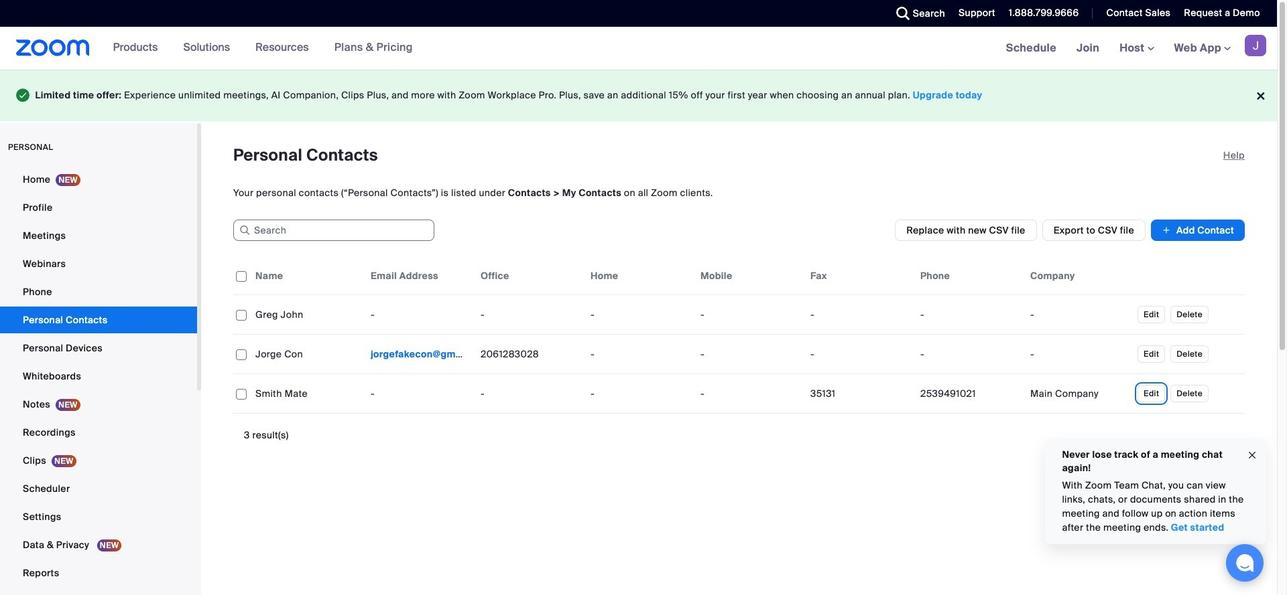 Task type: vqa. For each thing, say whether or not it's contained in the screenshot.
profile picture
yes



Task type: describe. For each thing, give the bounding box(es) containing it.
profile picture image
[[1245, 35, 1266, 56]]

close image
[[1247, 448, 1258, 463]]

zoom logo image
[[16, 40, 90, 56]]



Task type: locate. For each thing, give the bounding box(es) containing it.
application
[[233, 257, 1255, 424]]

meetings navigation
[[996, 27, 1277, 70]]

cell
[[1025, 301, 1135, 328], [365, 341, 475, 368], [1025, 341, 1135, 368], [1025, 380, 1135, 407]]

product information navigation
[[90, 27, 423, 70]]

add image
[[1162, 224, 1171, 237]]

open chat image
[[1235, 554, 1254, 573]]

footer
[[0, 70, 1277, 121]]

type image
[[16, 86, 30, 105]]

personal menu menu
[[0, 166, 197, 588]]

banner
[[0, 27, 1277, 70]]

Search Contacts Input text field
[[233, 220, 434, 241]]



